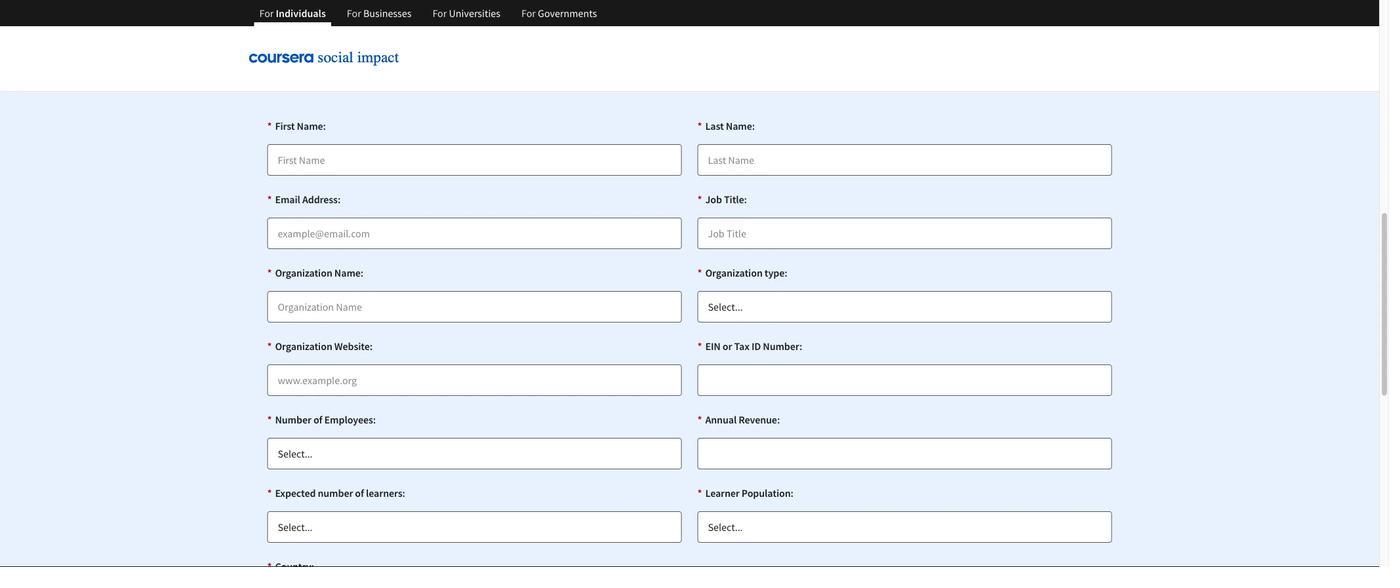 Task type: vqa. For each thing, say whether or not it's contained in the screenshot.


Task type: describe. For each thing, give the bounding box(es) containing it.
Last Name text field
[[698, 144, 1112, 176]]

* for * expected number of learners:
[[267, 487, 272, 500]]

name: for * first name:
[[297, 119, 326, 132]]

for for governments
[[521, 7, 536, 20]]

1 underserved from the left
[[587, 12, 640, 25]]

1 vertical spatial of
[[313, 413, 322, 426]]

target learner population includes one or more of the following: refugees, underserved students, underserved women & girls, economic mobility for vulnerable communities
[[278, 12, 999, 25]]

* ein or tax id number:
[[698, 340, 802, 353]]

social impact logo image
[[249, 50, 406, 67]]

vulnerable
[[897, 12, 941, 25]]

* for * organization website:
[[267, 340, 272, 353]]

* for * job title:
[[698, 193, 702, 206]]

* for * annual revenue:
[[698, 413, 702, 426]]

* for * organization type:
[[698, 266, 702, 279]]

universities
[[449, 7, 500, 20]]

governments
[[538, 7, 597, 20]]

learners:
[[366, 487, 405, 500]]

banner navigation
[[249, 0, 607, 36]]

for
[[883, 12, 895, 25]]

last
[[705, 119, 724, 132]]

job
[[705, 193, 722, 206]]

0 vertical spatial of
[[477, 12, 485, 25]]

number
[[318, 487, 353, 500]]

* organization website:
[[267, 340, 373, 353]]

organization for organization name:
[[275, 266, 332, 279]]

* for * email address:
[[267, 193, 272, 206]]

communities
[[943, 12, 999, 25]]

1 vertical spatial or
[[723, 340, 732, 353]]

0 horizontal spatial or
[[442, 12, 451, 25]]

email
[[275, 193, 300, 206]]

* email address:
[[267, 193, 341, 206]]

* for * first name:
[[267, 119, 272, 132]]

* for * ein or tax id number:
[[698, 340, 702, 353]]

* expected number of learners:
[[267, 487, 405, 500]]

tax
[[734, 340, 750, 353]]

* for * last name:
[[698, 119, 702, 132]]

expected
[[275, 487, 316, 500]]

one
[[424, 12, 440, 25]]

organization for organization website:
[[275, 340, 332, 353]]

individuals
[[276, 7, 326, 20]]

example@email.com email field
[[267, 218, 682, 249]]

1 horizontal spatial of
[[355, 487, 364, 500]]

women
[[739, 12, 771, 25]]

target
[[278, 12, 304, 25]]

for universities
[[433, 7, 500, 20]]

* last name:
[[698, 119, 755, 132]]

* for * number of employees:
[[267, 413, 272, 426]]

First Name text field
[[267, 144, 682, 176]]

* learner population:
[[698, 487, 794, 500]]

for governments
[[521, 7, 597, 20]]



Task type: locate. For each thing, give the bounding box(es) containing it.
3 for from the left
[[433, 7, 447, 20]]

* organization type:
[[698, 266, 788, 279]]

* job title:
[[698, 193, 747, 206]]

name: for * last name:
[[726, 119, 755, 132]]

annual
[[705, 413, 737, 426]]

for left target
[[259, 7, 274, 20]]

for left businesses
[[347, 7, 361, 20]]

1 for from the left
[[259, 7, 274, 20]]

None text field
[[698, 438, 1112, 470]]

* number of employees:
[[267, 413, 376, 426]]

0 vertical spatial or
[[442, 12, 451, 25]]

for businesses
[[347, 7, 412, 20]]

None text field
[[698, 365, 1112, 396]]

the
[[487, 12, 501, 25]]

or
[[442, 12, 451, 25], [723, 340, 732, 353]]

underserved left 'women'
[[683, 12, 737, 25]]

for individuals
[[259, 7, 326, 20]]

type:
[[765, 266, 788, 279]]

or right one
[[442, 12, 451, 25]]

* for * learner population:
[[698, 487, 702, 500]]

mobility
[[846, 12, 881, 25]]

title:
[[724, 193, 747, 206]]

Organization Name text field
[[267, 291, 682, 323]]

includes
[[386, 12, 422, 25]]

*
[[267, 119, 272, 132], [698, 119, 702, 132], [267, 193, 272, 206], [698, 193, 702, 206], [267, 266, 272, 279], [698, 266, 702, 279], [267, 340, 272, 353], [698, 340, 702, 353], [267, 413, 272, 426], [698, 413, 702, 426], [267, 487, 272, 500], [698, 487, 702, 500]]

organization for organization type:
[[705, 266, 763, 279]]

1 horizontal spatial name:
[[334, 266, 363, 279]]

for for individuals
[[259, 7, 274, 20]]

of right number
[[313, 413, 322, 426]]

1 horizontal spatial underserved
[[683, 12, 737, 25]]

* annual revenue:
[[698, 413, 780, 426]]

first
[[275, 119, 295, 132]]

0 horizontal spatial of
[[313, 413, 322, 426]]

Job Title text field
[[698, 218, 1112, 249]]

organization
[[275, 266, 332, 279], [705, 266, 763, 279], [275, 340, 332, 353]]

for
[[259, 7, 274, 20], [347, 7, 361, 20], [433, 7, 447, 20], [521, 7, 536, 20]]

more
[[453, 12, 475, 25]]

0 horizontal spatial name:
[[297, 119, 326, 132]]

2 horizontal spatial of
[[477, 12, 485, 25]]

&
[[772, 12, 779, 25]]

underserved
[[587, 12, 640, 25], [683, 12, 737, 25]]

revenue:
[[739, 413, 780, 426]]

population:
[[742, 487, 794, 500]]

learner
[[705, 487, 740, 500]]

employees:
[[324, 413, 376, 426]]

learner
[[306, 12, 336, 25]]

refugees,
[[547, 12, 585, 25]]

following:
[[503, 12, 545, 25]]

number:
[[763, 340, 802, 353]]

for for businesses
[[347, 7, 361, 20]]

of
[[477, 12, 485, 25], [313, 413, 322, 426], [355, 487, 364, 500]]

4 for from the left
[[521, 7, 536, 20]]

2 horizontal spatial name:
[[726, 119, 755, 132]]

name: for * organization name:
[[334, 266, 363, 279]]

0 horizontal spatial underserved
[[587, 12, 640, 25]]

2 for from the left
[[347, 7, 361, 20]]

for right 'the'
[[521, 7, 536, 20]]

population
[[338, 12, 385, 25]]

number
[[275, 413, 311, 426]]

1 horizontal spatial or
[[723, 340, 732, 353]]

for left more
[[433, 7, 447, 20]]

or left tax
[[723, 340, 732, 353]]

girls,
[[781, 12, 801, 25]]

address:
[[302, 193, 341, 206]]

of left 'the'
[[477, 12, 485, 25]]

underserved right refugees,
[[587, 12, 640, 25]]

ein
[[705, 340, 721, 353]]

for for universities
[[433, 7, 447, 20]]

businesses
[[363, 7, 412, 20]]

of right number in the left of the page
[[355, 487, 364, 500]]

www.example.org text field
[[267, 365, 682, 396]]

* organization name:
[[267, 266, 363, 279]]

economic
[[803, 12, 844, 25]]

students,
[[642, 12, 681, 25]]

2 vertical spatial of
[[355, 487, 364, 500]]

name:
[[297, 119, 326, 132], [726, 119, 755, 132], [334, 266, 363, 279]]

2 underserved from the left
[[683, 12, 737, 25]]

* first name:
[[267, 119, 326, 132]]

website:
[[334, 340, 373, 353]]

* for * organization name:
[[267, 266, 272, 279]]

id
[[752, 340, 761, 353]]



